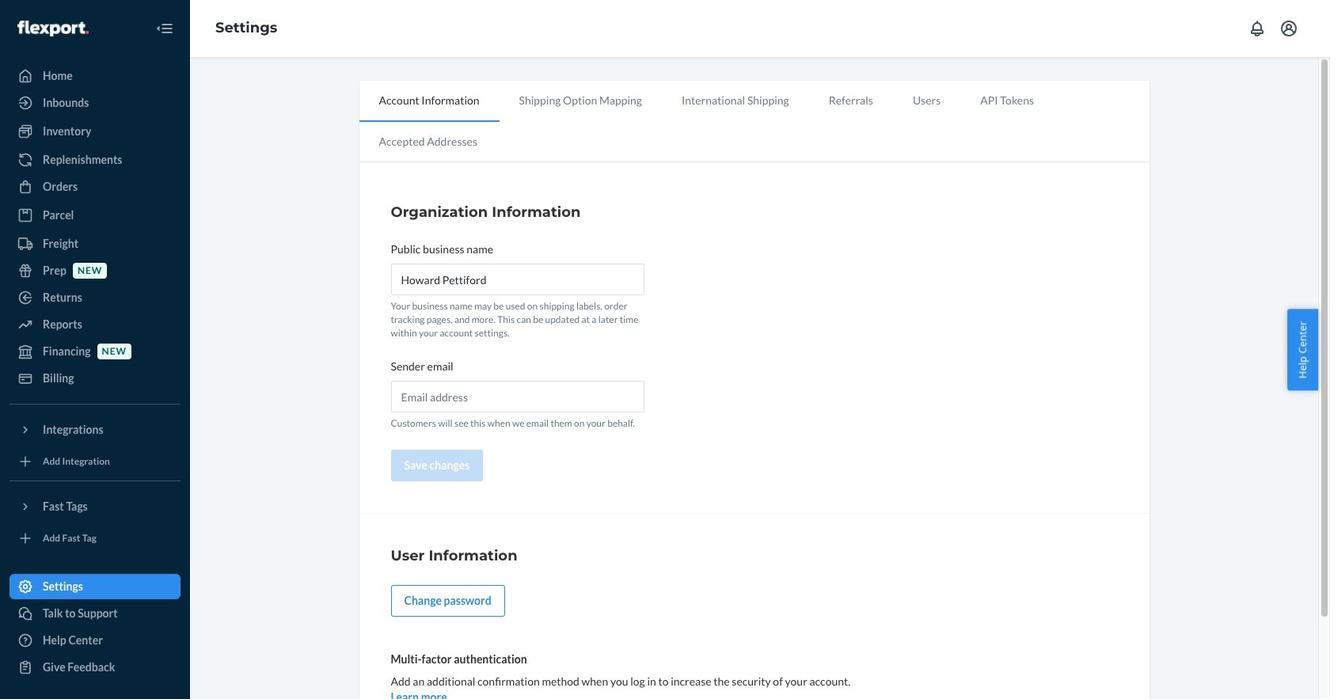 Task type: locate. For each thing, give the bounding box(es) containing it.
Email address email field
[[391, 381, 644, 413]]

tab
[[359, 81, 500, 122], [500, 81, 662, 120], [662, 81, 809, 120], [809, 81, 894, 120], [894, 81, 961, 120], [961, 81, 1054, 120], [359, 122, 497, 162]]

tab list
[[359, 81, 1150, 162]]

flexport logo image
[[17, 20, 89, 36]]

open account menu image
[[1280, 19, 1299, 38]]

open notifications image
[[1249, 19, 1268, 38]]

close navigation image
[[155, 19, 174, 38]]



Task type: vqa. For each thing, say whether or not it's contained in the screenshot.
The Apply.
no



Task type: describe. For each thing, give the bounding box(es) containing it.
Business name text field
[[391, 264, 644, 296]]



